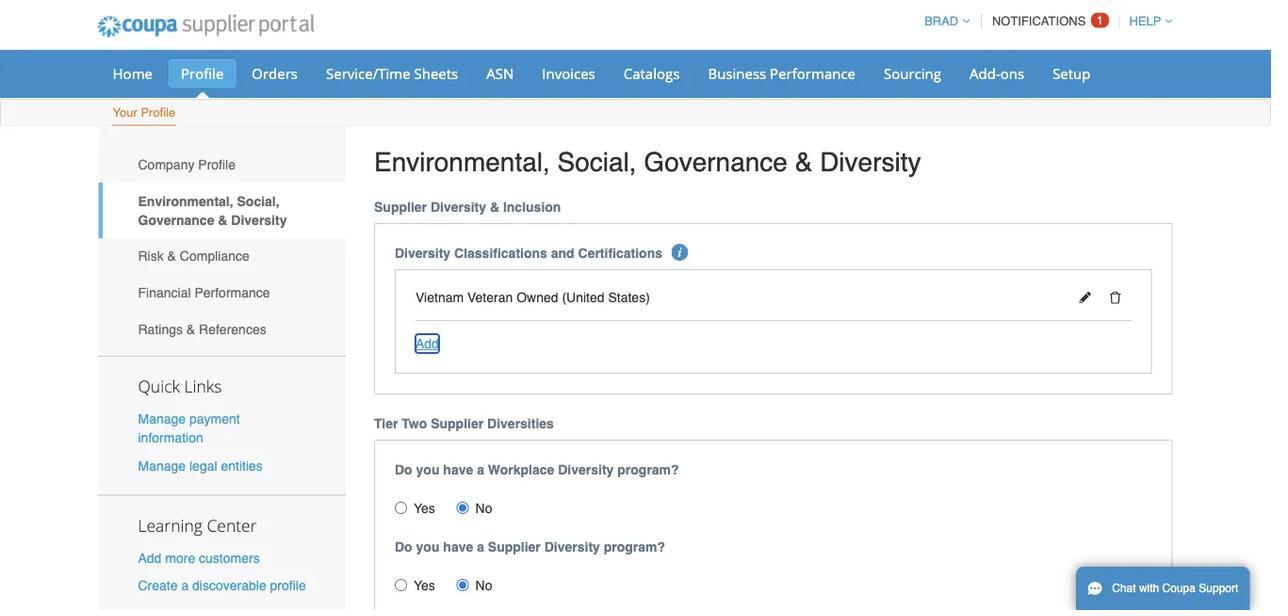 Task type: locate. For each thing, give the bounding box(es) containing it.
center
[[207, 514, 257, 537]]

0 vertical spatial no
[[476, 501, 492, 516]]

united
[[566, 290, 605, 305]]

1 vertical spatial program?
[[604, 540, 665, 555]]

0 horizontal spatial add
[[138, 551, 162, 566]]

financial performance link
[[98, 275, 346, 311]]

have
[[443, 462, 473, 478], [443, 540, 473, 555]]

2 horizontal spatial supplier
[[488, 540, 541, 555]]

2 vertical spatial profile
[[198, 157, 236, 172]]

states
[[608, 290, 646, 305]]

manage
[[138, 412, 186, 427], [138, 458, 186, 473]]

& right risk
[[167, 249, 176, 264]]

0 vertical spatial program?
[[618, 462, 679, 478]]

1 horizontal spatial performance
[[770, 64, 856, 83]]

program? for do you have a workplace diversity program?
[[618, 462, 679, 478]]

0 horizontal spatial performance
[[195, 285, 270, 300]]

2 manage from the top
[[138, 458, 186, 473]]

& left inclusion
[[490, 200, 500, 215]]

learning center
[[138, 514, 257, 537]]

program? for do you have a supplier diversity program?
[[604, 540, 665, 555]]

company
[[138, 157, 195, 172]]

1 vertical spatial you
[[416, 540, 440, 555]]

quick
[[138, 376, 180, 398]]

2 vertical spatial a
[[181, 578, 189, 593]]

1 have from the top
[[443, 462, 473, 478]]

& up the risk & compliance link
[[218, 212, 228, 228]]

workplace
[[488, 462, 554, 478]]

0 vertical spatial environmental,
[[374, 147, 550, 177]]

add more customers link
[[138, 551, 260, 566]]

home
[[113, 64, 153, 83]]

and
[[551, 246, 575, 261]]

diversity
[[820, 147, 921, 177], [431, 200, 486, 215], [231, 212, 287, 228], [395, 246, 451, 261], [558, 462, 614, 478], [544, 540, 600, 555]]

1 vertical spatial manage
[[138, 458, 186, 473]]

add-ons
[[970, 64, 1024, 83]]

create a discoverable profile
[[138, 578, 306, 593]]

0 vertical spatial manage
[[138, 412, 186, 427]]

0 vertical spatial yes
[[414, 501, 435, 516]]

1 vertical spatial do
[[395, 540, 412, 555]]

yes
[[414, 501, 435, 516], [414, 578, 435, 593]]

profile up environmental, social, governance & diversity link
[[198, 157, 236, 172]]

1 vertical spatial yes
[[414, 578, 435, 593]]

& right the ratings
[[186, 322, 195, 337]]

quick links
[[138, 376, 222, 398]]

2 do from the top
[[395, 540, 412, 555]]

add up create
[[138, 551, 162, 566]]

your
[[113, 106, 137, 120]]

add more customers
[[138, 551, 260, 566]]

1 vertical spatial social,
[[237, 194, 280, 209]]

asn
[[486, 64, 514, 83]]

2 yes from the top
[[414, 578, 435, 593]]

tier two supplier diversities
[[374, 416, 554, 431]]

0 vertical spatial you
[[416, 462, 440, 478]]

links
[[184, 376, 222, 398]]

1 vertical spatial performance
[[195, 285, 270, 300]]

1 vertical spatial environmental,
[[138, 194, 233, 209]]

0 vertical spatial add
[[416, 336, 439, 351]]

None radio
[[457, 502, 469, 514], [457, 579, 469, 592], [457, 502, 469, 514], [457, 579, 469, 592]]

your profile link
[[112, 101, 176, 126]]

manage up information
[[138, 412, 186, 427]]

add down vietnam
[[416, 336, 439, 351]]

performance up references
[[195, 285, 270, 300]]

0 vertical spatial have
[[443, 462, 473, 478]]

manage for manage legal entities
[[138, 458, 186, 473]]

1 yes from the top
[[414, 501, 435, 516]]

1 vertical spatial no
[[476, 578, 492, 593]]

diversities
[[487, 416, 554, 431]]

environmental, social, governance & diversity down catalogs link
[[374, 147, 921, 177]]

add-ons link
[[957, 59, 1037, 88]]

profile right your
[[141, 106, 175, 120]]

chat with coupa support
[[1112, 582, 1239, 596]]

governance down business
[[644, 147, 788, 177]]

you for do you have a workplace diversity program?
[[416, 462, 440, 478]]

0 vertical spatial do
[[395, 462, 412, 478]]

no
[[476, 501, 492, 516], [476, 578, 492, 593]]

profile
[[181, 64, 224, 83], [141, 106, 175, 120], [198, 157, 236, 172]]

manage inside manage payment information
[[138, 412, 186, 427]]

performance right business
[[770, 64, 856, 83]]

1 no from the top
[[476, 501, 492, 516]]

your profile
[[113, 106, 175, 120]]

brad
[[925, 14, 959, 28]]

manage payment information
[[138, 412, 240, 446]]

program?
[[618, 462, 679, 478], [604, 540, 665, 555]]

catalogs link
[[611, 59, 692, 88]]

company profile
[[138, 157, 236, 172]]

inclusion
[[503, 200, 561, 215]]

1 vertical spatial add
[[138, 551, 162, 566]]

social, down 'company profile' link
[[237, 194, 280, 209]]

service/time sheets link
[[314, 59, 470, 88]]

a
[[477, 462, 484, 478], [477, 540, 484, 555], [181, 578, 189, 593]]

profile for your profile
[[141, 106, 175, 120]]

setup
[[1053, 64, 1091, 83]]

0 horizontal spatial social,
[[237, 194, 280, 209]]

have for workplace
[[443, 462, 473, 478]]

environmental, down company profile on the top left
[[138, 194, 233, 209]]

you
[[416, 462, 440, 478], [416, 540, 440, 555]]

1 vertical spatial environmental, social, governance & diversity
[[138, 194, 287, 228]]

1 you from the top
[[416, 462, 440, 478]]

do you have a workplace diversity program?
[[395, 462, 679, 478]]

do you have a supplier diversity program?
[[395, 540, 665, 555]]

risk & compliance link
[[98, 238, 346, 275]]

have for supplier
[[443, 540, 473, 555]]

1 horizontal spatial environmental,
[[374, 147, 550, 177]]

environmental, social, governance & diversity
[[374, 147, 921, 177], [138, 194, 287, 228]]

social, up inclusion
[[557, 147, 637, 177]]

add for add more customers
[[138, 551, 162, 566]]

business
[[708, 64, 766, 83]]

help link
[[1121, 14, 1173, 28]]

help
[[1129, 14, 1161, 28]]

manage legal entities link
[[138, 458, 263, 473]]

financial
[[138, 285, 191, 300]]

None radio
[[395, 502, 407, 514], [395, 579, 407, 592], [395, 502, 407, 514], [395, 579, 407, 592]]

manage down information
[[138, 458, 186, 473]]

add
[[416, 336, 439, 351], [138, 551, 162, 566]]

environmental, up the supplier diversity & inclusion
[[374, 147, 550, 177]]

1 horizontal spatial environmental, social, governance & diversity
[[374, 147, 921, 177]]

no down do you have a supplier diversity program? on the bottom of page
[[476, 578, 492, 593]]

performance
[[770, 64, 856, 83], [195, 285, 270, 300]]

1 horizontal spatial add
[[416, 336, 439, 351]]

1 vertical spatial have
[[443, 540, 473, 555]]

0 vertical spatial supplier
[[374, 200, 427, 215]]

2 have from the top
[[443, 540, 473, 555]]

supplier
[[374, 200, 427, 215], [431, 416, 484, 431], [488, 540, 541, 555]]

0 vertical spatial a
[[477, 462, 484, 478]]

0 vertical spatial performance
[[770, 64, 856, 83]]

1 do from the top
[[395, 462, 412, 478]]

2 no from the top
[[476, 578, 492, 593]]

2 you from the top
[[416, 540, 440, 555]]

coupa supplier portal image
[[84, 3, 327, 50]]

diversity inside environmental, social, governance & diversity
[[231, 212, 287, 228]]

0 horizontal spatial environmental,
[[138, 194, 233, 209]]

environmental, social, governance & diversity up compliance
[[138, 194, 287, 228]]

profile down coupa supplier portal 'image'
[[181, 64, 224, 83]]

information
[[138, 431, 203, 446]]

financial performance
[[138, 285, 270, 300]]

home link
[[100, 59, 165, 88]]

governance up risk & compliance
[[138, 212, 214, 228]]

sourcing
[[884, 64, 941, 83]]

1 vertical spatial profile
[[141, 106, 175, 120]]

1 horizontal spatial supplier
[[431, 416, 484, 431]]

more
[[165, 551, 195, 566]]

1 horizontal spatial governance
[[644, 147, 788, 177]]

0 vertical spatial social,
[[557, 147, 637, 177]]

1 vertical spatial a
[[477, 540, 484, 555]]

1 manage from the top
[[138, 412, 186, 427]]

additional information image
[[671, 244, 688, 261]]

0 horizontal spatial governance
[[138, 212, 214, 228]]

navigation
[[916, 3, 1173, 40]]

add for add
[[416, 336, 439, 351]]

customers
[[199, 551, 260, 566]]

1 vertical spatial governance
[[138, 212, 214, 228]]

no down workplace
[[476, 501, 492, 516]]

notifications
[[992, 14, 1086, 28]]



Task type: describe. For each thing, give the bounding box(es) containing it.
2 vertical spatial supplier
[[488, 540, 541, 555]]

tier
[[374, 416, 398, 431]]

vietnam
[[416, 290, 464, 305]]

certifications
[[578, 246, 662, 261]]

do for do you have a workplace diversity program?
[[395, 462, 412, 478]]

chat with coupa support button
[[1076, 567, 1250, 611]]

with
[[1139, 582, 1159, 596]]

profile link
[[169, 59, 236, 88]]

discoverable
[[192, 578, 266, 593]]

yes for do you have a workplace diversity program?
[[414, 501, 435, 516]]

ratings
[[138, 322, 183, 337]]

business performance link
[[696, 59, 868, 88]]

invoices link
[[530, 59, 608, 88]]

company profile link
[[98, 147, 346, 183]]

brad link
[[916, 14, 970, 28]]

diversity classifications and certifications
[[395, 246, 662, 261]]

a for supplier
[[477, 540, 484, 555]]

manage legal entities
[[138, 458, 263, 473]]

remove image
[[1109, 291, 1123, 304]]

performance for business performance
[[770, 64, 856, 83]]

environmental, social, governance & diversity link
[[98, 183, 346, 238]]

catalogs
[[624, 64, 680, 83]]

no for workplace
[[476, 501, 492, 516]]

create
[[138, 578, 178, 593]]

supplier diversity & inclusion
[[374, 200, 561, 215]]

sheets
[[414, 64, 458, 83]]

manage payment information link
[[138, 412, 240, 446]]

references
[[199, 322, 266, 337]]

classifications
[[454, 246, 547, 261]]

owned
[[517, 290, 558, 305]]

coupa
[[1163, 582, 1196, 596]]

0 vertical spatial environmental, social, governance & diversity
[[374, 147, 921, 177]]

ratings & references
[[138, 322, 266, 337]]

ons
[[1001, 64, 1024, 83]]

& inside environmental, social, governance & diversity
[[218, 212, 228, 228]]

chat
[[1112, 582, 1136, 596]]

0 vertical spatial profile
[[181, 64, 224, 83]]

business performance
[[708, 64, 856, 83]]

legal
[[189, 458, 217, 473]]

& down business performance link
[[795, 147, 813, 177]]

learning
[[138, 514, 203, 537]]

payment
[[189, 412, 240, 427]]

profile
[[270, 578, 306, 593]]

environmental, inside environmental, social, governance & diversity
[[138, 194, 233, 209]]

yes for do you have a supplier diversity program?
[[414, 578, 435, 593]]

no for supplier
[[476, 578, 492, 593]]

1 horizontal spatial social,
[[557, 147, 637, 177]]

two
[[402, 416, 427, 431]]

navigation containing notifications 1
[[916, 3, 1173, 40]]

0 horizontal spatial supplier
[[374, 200, 427, 215]]

create a discoverable profile link
[[138, 578, 306, 593]]

risk & compliance
[[138, 249, 250, 264]]

veteran
[[467, 290, 513, 305]]

compliance
[[180, 249, 250, 264]]

(
[[562, 290, 566, 305]]

ratings & references link
[[98, 311, 346, 348]]

invoices
[[542, 64, 595, 83]]

0 vertical spatial governance
[[644, 147, 788, 177]]

service/time
[[326, 64, 411, 83]]

do for do you have a supplier diversity program?
[[395, 540, 412, 555]]

asn link
[[474, 59, 526, 88]]

)
[[646, 290, 650, 305]]

a for workplace
[[477, 462, 484, 478]]

entities
[[221, 458, 263, 473]]

add button
[[416, 334, 439, 353]]

notifications 1
[[992, 13, 1104, 28]]

service/time sheets
[[326, 64, 458, 83]]

profile for company profile
[[198, 157, 236, 172]]

performance for financial performance
[[195, 285, 270, 300]]

1
[[1097, 13, 1104, 27]]

sourcing link
[[872, 59, 954, 88]]

support
[[1199, 582, 1239, 596]]

orders link
[[240, 59, 310, 88]]

vietnam veteran owned ( united states )
[[416, 290, 650, 305]]

you for do you have a supplier diversity program?
[[416, 540, 440, 555]]

orders
[[252, 64, 298, 83]]

risk
[[138, 249, 164, 264]]

edit image
[[1079, 291, 1092, 304]]

1 vertical spatial supplier
[[431, 416, 484, 431]]

setup link
[[1041, 59, 1103, 88]]

0 horizontal spatial environmental, social, governance & diversity
[[138, 194, 287, 228]]

manage for manage payment information
[[138, 412, 186, 427]]



Task type: vqa. For each thing, say whether or not it's contained in the screenshot.
right Social,
yes



